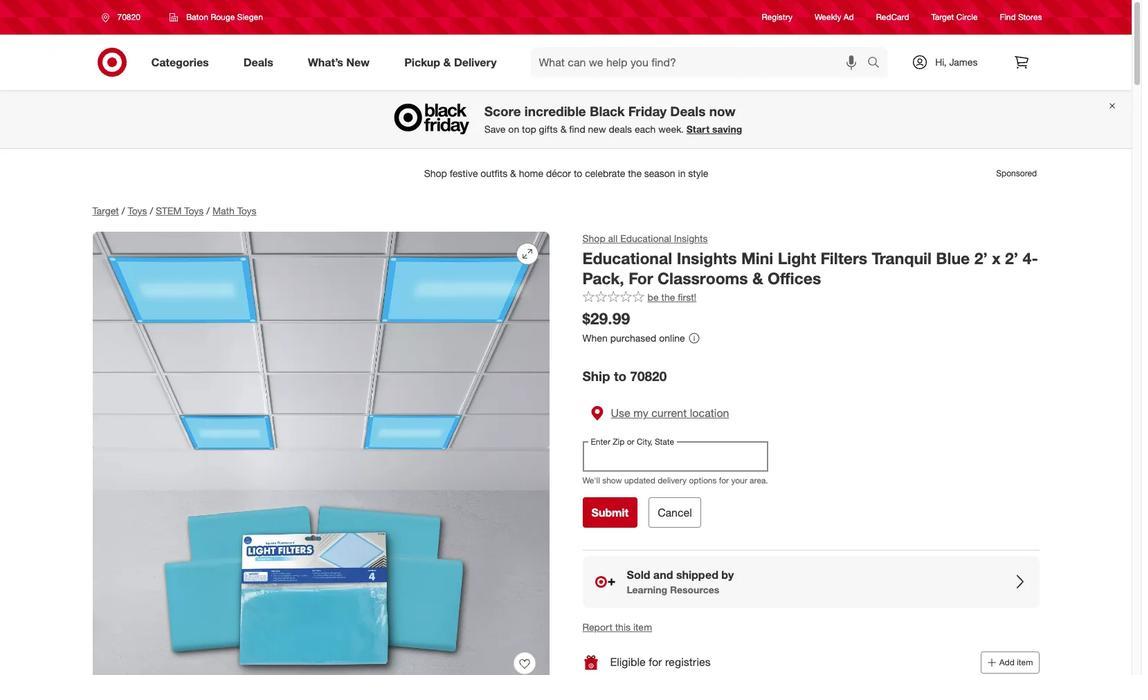 Task type: vqa. For each thing, say whether or not it's contained in the screenshot.
$3.99 associated with Temptations Kitten Chicken and Milk Cat Treats - 6.3oz
no



Task type: describe. For each thing, give the bounding box(es) containing it.
70820 inside dropdown button
[[117, 12, 140, 22]]

4-
[[1023, 249, 1039, 268]]

eligible for registries
[[610, 656, 711, 670]]

when
[[583, 333, 608, 344]]

new
[[346, 55, 370, 69]]

math
[[213, 205, 235, 217]]

registry link
[[762, 11, 793, 23]]

3 / from the left
[[207, 205, 210, 217]]

fulfillment region
[[572, 357, 1040, 609]]

your
[[732, 476, 748, 486]]

blue
[[936, 249, 970, 268]]

report this item
[[583, 622, 652, 634]]

james
[[950, 56, 978, 68]]

find stores
[[1000, 12, 1043, 22]]

0 vertical spatial educational
[[621, 233, 672, 244]]

for
[[629, 268, 653, 288]]

options
[[689, 476, 717, 486]]

on
[[508, 123, 519, 135]]

item inside 'button'
[[1017, 658, 1034, 668]]

incredible
[[525, 103, 586, 119]]

educational insights mini light filters tranquil blue 2' x 2' 4-pack, for classrooms & offices, 1 of 7 image
[[92, 232, 549, 676]]

& inside score incredible black friday deals now save on top gifts & find new deals each week. start saving
[[561, 123, 567, 135]]

to
[[614, 368, 627, 384]]

save
[[485, 123, 506, 135]]

resources
[[670, 584, 720, 596]]

advertisement region
[[81, 157, 1051, 190]]

shop all educational insights educational insights mini light filters tranquil blue 2' x 2' 4- pack, for classrooms & offices
[[583, 233, 1039, 288]]

use
[[611, 406, 631, 420]]

circle
[[957, 12, 978, 22]]

0 vertical spatial deals
[[244, 55, 273, 69]]

now
[[710, 103, 736, 119]]

filters
[[821, 249, 868, 268]]

light
[[778, 249, 816, 268]]

target / toys / stem toys / math toys
[[92, 205, 257, 217]]

0 horizontal spatial for
[[649, 656, 662, 670]]

pickup
[[405, 55, 440, 69]]

use my current location link
[[583, 396, 768, 431]]

cancel
[[658, 506, 692, 520]]

ad
[[844, 12, 854, 22]]

$29.99
[[583, 309, 630, 329]]

what's
[[308, 55, 343, 69]]

deals inside score incredible black friday deals now save on top gifts & find new deals each week. start saving
[[671, 103, 706, 119]]

tranquil
[[872, 249, 932, 268]]

weekly ad
[[815, 12, 854, 22]]

categories link
[[140, 47, 226, 78]]

none text field inside fulfillment region
[[583, 442, 768, 472]]

add item
[[1000, 658, 1034, 668]]

1 vertical spatial insights
[[677, 249, 737, 268]]

2 / from the left
[[150, 205, 153, 217]]

score incredible black friday deals now save on top gifts & find new deals each week. start saving
[[485, 103, 742, 135]]

submit
[[592, 506, 629, 520]]

find stores link
[[1000, 11, 1043, 23]]

find
[[569, 123, 586, 135]]

ship to 70820
[[583, 368, 667, 384]]

sold
[[627, 569, 651, 582]]

use my current location
[[611, 406, 729, 420]]

updated
[[625, 476, 656, 486]]

3 toys from the left
[[237, 205, 257, 217]]

weekly ad link
[[815, 11, 854, 23]]

offices
[[768, 268, 821, 288]]

start
[[687, 123, 710, 135]]

by
[[722, 569, 734, 582]]

gifts
[[539, 123, 558, 135]]

my
[[634, 406, 649, 420]]

& inside pickup & delivery link
[[444, 55, 451, 69]]

show
[[603, 476, 622, 486]]

siegen
[[237, 12, 263, 22]]

purchased
[[611, 333, 657, 344]]

target circle
[[932, 12, 978, 22]]

mini
[[742, 249, 774, 268]]

1 vertical spatial educational
[[583, 249, 673, 268]]

baton rouge siegen
[[186, 12, 263, 22]]

saving
[[713, 123, 742, 135]]



Task type: locate. For each thing, give the bounding box(es) containing it.
hi, james
[[936, 56, 978, 68]]

toys right math
[[237, 205, 257, 217]]

and
[[654, 569, 673, 582]]

2 horizontal spatial /
[[207, 205, 210, 217]]

for inside fulfillment region
[[719, 476, 729, 486]]

1 2' from the left
[[975, 249, 988, 268]]

2 horizontal spatial &
[[753, 268, 764, 288]]

report
[[583, 622, 613, 634]]

redcard
[[876, 12, 910, 22]]

0 vertical spatial target
[[932, 12, 954, 22]]

shipped
[[676, 569, 719, 582]]

this
[[615, 622, 631, 634]]

target circle link
[[932, 11, 978, 23]]

delivery
[[454, 55, 497, 69]]

the
[[662, 292, 675, 304]]

find
[[1000, 12, 1016, 22]]

eligible
[[610, 656, 646, 670]]

pack,
[[583, 268, 624, 288]]

1 horizontal spatial toys
[[184, 205, 204, 217]]

1 horizontal spatial 2'
[[1005, 249, 1019, 268]]

hi,
[[936, 56, 947, 68]]

item right "this"
[[634, 622, 652, 634]]

2 toys from the left
[[184, 205, 204, 217]]

2 horizontal spatial toys
[[237, 205, 257, 217]]

for
[[719, 476, 729, 486], [649, 656, 662, 670]]

1 vertical spatial 70820
[[630, 368, 667, 384]]

& right pickup
[[444, 55, 451, 69]]

registries
[[665, 656, 711, 670]]

& down mini
[[753, 268, 764, 288]]

we'll
[[583, 476, 600, 486]]

0 horizontal spatial /
[[122, 205, 125, 217]]

be
[[648, 292, 659, 304]]

all
[[608, 233, 618, 244]]

target for target / toys / stem toys / math toys
[[92, 205, 119, 217]]

sold and shipped by learning resources
[[627, 569, 734, 596]]

stem toys link
[[156, 205, 204, 217]]

current
[[652, 406, 687, 420]]

0 horizontal spatial 2'
[[975, 249, 988, 268]]

1 vertical spatial deals
[[671, 103, 706, 119]]

2 vertical spatial &
[[753, 268, 764, 288]]

2 2' from the left
[[1005, 249, 1019, 268]]

target link
[[92, 205, 119, 217]]

0 vertical spatial for
[[719, 476, 729, 486]]

70820 inside fulfillment region
[[630, 368, 667, 384]]

&
[[444, 55, 451, 69], [561, 123, 567, 135], [753, 268, 764, 288]]

be the first! link
[[583, 291, 697, 305]]

deals up start on the top right of page
[[671, 103, 706, 119]]

0 vertical spatial insights
[[674, 233, 708, 244]]

What can we help you find? suggestions appear below search field
[[531, 47, 871, 78]]

deals down 'siegen'
[[244, 55, 273, 69]]

new
[[588, 123, 606, 135]]

target left toys link
[[92, 205, 119, 217]]

top
[[522, 123, 536, 135]]

score
[[485, 103, 521, 119]]

70820 left baton
[[117, 12, 140, 22]]

educational
[[621, 233, 672, 244], [583, 249, 673, 268]]

70820 right to
[[630, 368, 667, 384]]

item inside button
[[634, 622, 652, 634]]

pickup & delivery link
[[393, 47, 514, 78]]

0 horizontal spatial toys
[[128, 205, 147, 217]]

70820 button
[[92, 5, 155, 30]]

/ left toys link
[[122, 205, 125, 217]]

pickup & delivery
[[405, 55, 497, 69]]

1 vertical spatial target
[[92, 205, 119, 217]]

search
[[862, 56, 895, 70]]

each
[[635, 123, 656, 135]]

learning
[[627, 584, 668, 596]]

week.
[[659, 123, 684, 135]]

what's new
[[308, 55, 370, 69]]

stem
[[156, 205, 182, 217]]

item right add
[[1017, 658, 1034, 668]]

baton rouge siegen button
[[161, 5, 272, 30]]

search button
[[862, 47, 895, 80]]

friday
[[629, 103, 667, 119]]

location
[[690, 406, 729, 420]]

1 horizontal spatial /
[[150, 205, 153, 217]]

area.
[[750, 476, 768, 486]]

add item button
[[981, 652, 1040, 674]]

1 horizontal spatial for
[[719, 476, 729, 486]]

rouge
[[211, 12, 235, 22]]

item
[[634, 622, 652, 634], [1017, 658, 1034, 668]]

1 horizontal spatial item
[[1017, 658, 1034, 668]]

0 horizontal spatial item
[[634, 622, 652, 634]]

2' right x
[[1005, 249, 1019, 268]]

target left circle
[[932, 12, 954, 22]]

deals
[[244, 55, 273, 69], [671, 103, 706, 119]]

70820
[[117, 12, 140, 22], [630, 368, 667, 384]]

be the first!
[[648, 292, 697, 304]]

1 horizontal spatial target
[[932, 12, 954, 22]]

0 vertical spatial item
[[634, 622, 652, 634]]

cancel button
[[649, 498, 701, 528]]

0 vertical spatial 70820
[[117, 12, 140, 22]]

when purchased online
[[583, 333, 685, 344]]

0 horizontal spatial deals
[[244, 55, 273, 69]]

shop
[[583, 233, 606, 244]]

baton
[[186, 12, 208, 22]]

insights
[[674, 233, 708, 244], [677, 249, 737, 268]]

1 toys from the left
[[128, 205, 147, 217]]

x
[[992, 249, 1001, 268]]

1 / from the left
[[122, 205, 125, 217]]

toys right stem
[[184, 205, 204, 217]]

toys left stem
[[128, 205, 147, 217]]

1 horizontal spatial &
[[561, 123, 567, 135]]

first!
[[678, 292, 697, 304]]

redcard link
[[876, 11, 910, 23]]

for right eligible
[[649, 656, 662, 670]]

submit button
[[583, 498, 638, 528]]

0 horizontal spatial target
[[92, 205, 119, 217]]

1 vertical spatial for
[[649, 656, 662, 670]]

toys
[[128, 205, 147, 217], [184, 205, 204, 217], [237, 205, 257, 217]]

0 horizontal spatial 70820
[[117, 12, 140, 22]]

deals link
[[232, 47, 291, 78]]

educational right all
[[621, 233, 672, 244]]

add
[[1000, 658, 1015, 668]]

classrooms
[[658, 268, 748, 288]]

what's new link
[[296, 47, 387, 78]]

None text field
[[583, 442, 768, 472]]

math toys link
[[213, 205, 257, 217]]

black
[[590, 103, 625, 119]]

1 horizontal spatial deals
[[671, 103, 706, 119]]

for left your
[[719, 476, 729, 486]]

1 vertical spatial &
[[561, 123, 567, 135]]

& inside shop all educational insights educational insights mini light filters tranquil blue 2' x 2' 4- pack, for classrooms & offices
[[753, 268, 764, 288]]

& left find
[[561, 123, 567, 135]]

0 vertical spatial &
[[444, 55, 451, 69]]

registry
[[762, 12, 793, 22]]

/ right toys link
[[150, 205, 153, 217]]

2' left x
[[975, 249, 988, 268]]

0 horizontal spatial &
[[444, 55, 451, 69]]

deals
[[609, 123, 632, 135]]

/ left math
[[207, 205, 210, 217]]

1 horizontal spatial 70820
[[630, 368, 667, 384]]

weekly
[[815, 12, 842, 22]]

toys link
[[128, 205, 147, 217]]

target for target circle
[[932, 12, 954, 22]]

educational up for on the right top of page
[[583, 249, 673, 268]]

1 vertical spatial item
[[1017, 658, 1034, 668]]



